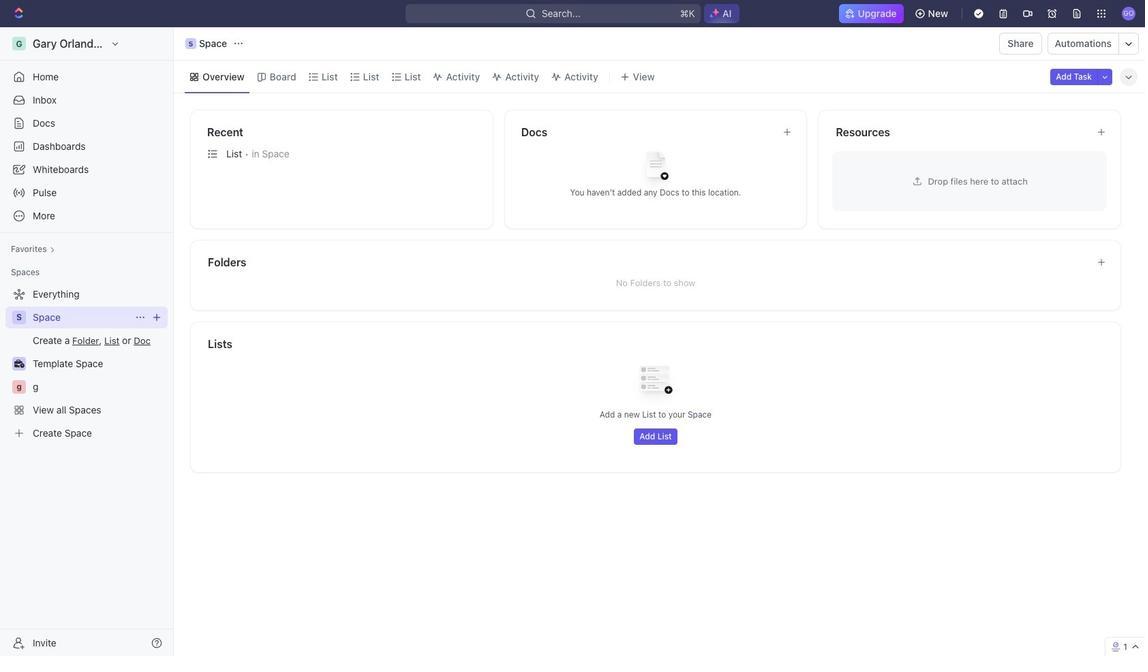 Task type: vqa. For each thing, say whether or not it's contained in the screenshot.
List within the BUTTON
no



Task type: describe. For each thing, give the bounding box(es) containing it.
no most used docs image
[[629, 141, 683, 195]]

space, , element inside tree
[[12, 311, 26, 325]]

1 horizontal spatial space, , element
[[185, 38, 196, 49]]

g, , element
[[12, 380, 26, 394]]



Task type: locate. For each thing, give the bounding box(es) containing it.
no lists icon. image
[[629, 355, 683, 410]]

tree
[[5, 284, 168, 445]]

0 horizontal spatial space, , element
[[12, 311, 26, 325]]

space, , element
[[185, 38, 196, 49], [12, 311, 26, 325]]

gary orlando's workspace, , element
[[12, 37, 26, 50]]

0 vertical spatial space, , element
[[185, 38, 196, 49]]

sidebar navigation
[[0, 27, 177, 657]]

tree inside sidebar navigation
[[5, 284, 168, 445]]

1 vertical spatial space, , element
[[12, 311, 26, 325]]

business time image
[[14, 360, 24, 368]]



